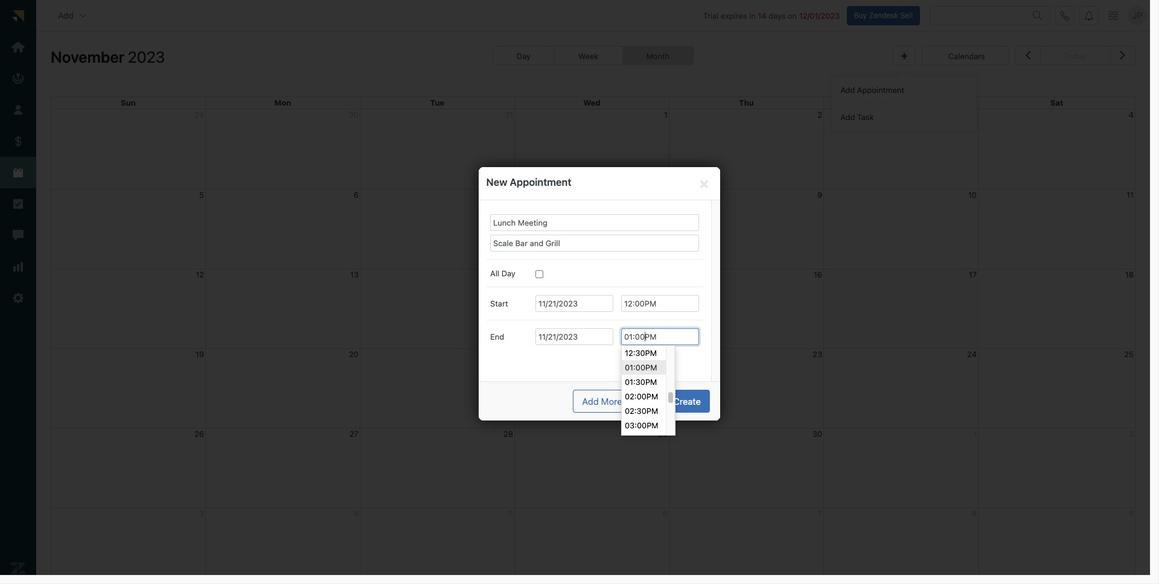 Task type: describe. For each thing, give the bounding box(es) containing it.
new appointment
[[486, 176, 572, 188]]

29
[[658, 429, 668, 439]]

1
[[664, 110, 668, 119]]

days
[[769, 11, 786, 20]]

zendesk
[[869, 11, 899, 20]]

wed
[[584, 98, 601, 108]]

2
[[818, 110, 823, 119]]

appointment for add appointment
[[857, 85, 905, 95]]

End Date text field
[[536, 329, 614, 345]]

30
[[813, 429, 823, 439]]

end
[[490, 332, 504, 342]]

12:30pm
[[625, 348, 657, 358]]

new
[[486, 176, 508, 188]]

search image
[[1033, 11, 1043, 20]]

9
[[818, 190, 823, 200]]

02:30pm
[[625, 406, 658, 416]]

03:00pm
[[625, 421, 659, 431]]

in
[[749, 11, 756, 20]]

23
[[813, 349, 823, 359]]

mon
[[275, 98, 291, 108]]

plus image
[[902, 53, 908, 60]]

add appointment
[[841, 85, 905, 95]]

sat
[[1051, 98, 1064, 108]]

calendars
[[949, 51, 985, 61]]

20
[[349, 349, 359, 359]]

add button
[[48, 3, 98, 28]]

thu
[[739, 98, 754, 108]]

today
[[1065, 51, 1087, 61]]

fri
[[896, 98, 906, 108]]

november
[[51, 48, 124, 66]]

26
[[194, 429, 204, 439]]

trial expires in 14 days on 12/01/2023
[[703, 11, 840, 20]]

Start Time text field
[[621, 295, 699, 312]]

add for add appointment
[[841, 85, 855, 95]]

End Time text field
[[621, 329, 699, 345]]

× link
[[697, 174, 712, 192]]

jp button
[[1128, 6, 1147, 25]]

×
[[699, 174, 709, 192]]

on
[[788, 11, 797, 20]]

19
[[196, 349, 204, 359]]

buy zendesk sell button
[[847, 6, 920, 25]]

buy zendesk sell
[[854, 11, 913, 20]]

all
[[490, 269, 499, 278]]

create
[[674, 396, 701, 407]]

sun
[[121, 98, 136, 108]]

add for add more details
[[582, 396, 599, 407]]

expires
[[721, 11, 747, 20]]

Start Date text field
[[536, 295, 614, 312]]

25
[[1125, 349, 1134, 359]]

13
[[350, 270, 359, 279]]



Task type: locate. For each thing, give the bounding box(es) containing it.
22
[[659, 349, 668, 359]]

add left task
[[841, 112, 855, 122]]

add more details
[[582, 396, 653, 407]]

add up add task
[[841, 85, 855, 95]]

27
[[350, 429, 359, 439]]

11
[[1127, 190, 1134, 200]]

day
[[517, 51, 531, 61]]

day
[[502, 269, 516, 278]]

6
[[354, 190, 359, 200]]

angle left image
[[1026, 47, 1031, 63]]

add for add task
[[841, 112, 855, 122]]

12
[[196, 270, 204, 279]]

angle right image
[[1120, 47, 1126, 63]]

4
[[1129, 110, 1134, 119]]

5
[[199, 190, 204, 200]]

1 vertical spatial 14
[[505, 270, 513, 279]]

trial
[[703, 11, 719, 20]]

10
[[969, 190, 977, 200]]

1 horizontal spatial 14
[[758, 11, 767, 20]]

add for add
[[58, 10, 74, 20]]

12:00pm
[[625, 334, 657, 344]]

3
[[972, 110, 977, 119]]

bell image
[[1085, 11, 1094, 20]]

Location text field
[[490, 235, 699, 252]]

zendesk image
[[10, 561, 26, 577]]

chevron down image
[[78, 11, 88, 20]]

1 horizontal spatial appointment
[[857, 85, 905, 95]]

calls image
[[1060, 11, 1070, 20]]

tue
[[430, 98, 445, 108]]

01:00pm
[[625, 363, 657, 373]]

appointment
[[857, 85, 905, 95], [510, 176, 572, 188]]

more
[[601, 396, 623, 407]]

add more details link
[[573, 390, 662, 413]]

14
[[758, 11, 767, 20], [505, 270, 513, 279]]

12/01/2023
[[799, 11, 840, 20]]

0 vertical spatial 14
[[758, 11, 767, 20]]

0 vertical spatial appointment
[[857, 85, 905, 95]]

add left more
[[582, 396, 599, 407]]

appointment for new appointment
[[510, 176, 572, 188]]

0 horizontal spatial 14
[[505, 270, 513, 279]]

start
[[490, 299, 508, 309]]

17
[[969, 270, 977, 279]]

12:00pm 12:30pm 01:00pm 01:30pm 02:00pm 02:30pm 03:00pm 03:30pm
[[625, 334, 659, 445]]

add task
[[841, 112, 874, 122]]

week
[[579, 51, 599, 61]]

november 2023
[[51, 48, 165, 66]]

appointment up fri
[[857, 85, 905, 95]]

None checkbox
[[536, 271, 544, 278]]

create link
[[664, 390, 710, 413]]

jp
[[1133, 10, 1143, 20]]

all day
[[490, 269, 516, 278]]

03:30pm
[[625, 435, 659, 445]]

details
[[625, 396, 653, 407]]

add inside button
[[58, 10, 74, 20]]

24
[[968, 349, 977, 359]]

2023
[[128, 48, 165, 66]]

sell
[[901, 11, 913, 20]]

zendesk products image
[[1109, 11, 1118, 20]]

Untitled Appointment text field
[[490, 214, 699, 231]]

01:30pm
[[625, 377, 657, 387]]

1 vertical spatial appointment
[[510, 176, 572, 188]]

14 right in
[[758, 11, 767, 20]]

28
[[504, 429, 513, 439]]

16
[[814, 270, 823, 279]]

task
[[857, 112, 874, 122]]

add
[[58, 10, 74, 20], [841, 85, 855, 95], [841, 112, 855, 122], [582, 396, 599, 407]]

buy
[[854, 11, 867, 20]]

appointment right new
[[510, 176, 572, 188]]

add left chevron down image
[[58, 10, 74, 20]]

add inside 'link'
[[582, 396, 599, 407]]

14 right the all
[[505, 270, 513, 279]]

0 horizontal spatial appointment
[[510, 176, 572, 188]]

18
[[1126, 270, 1134, 279]]

02:00pm
[[625, 392, 658, 402]]



Task type: vqa. For each thing, say whether or not it's contained in the screenshot.
End Date text box
yes



